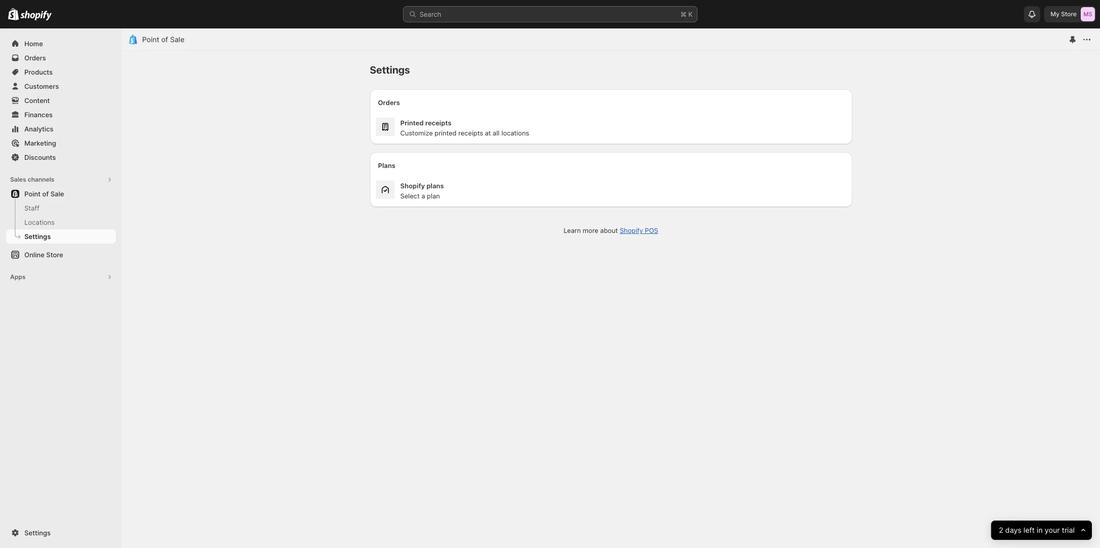 Task type: locate. For each thing, give the bounding box(es) containing it.
2
[[999, 526, 1003, 535]]

of
[[161, 35, 168, 44], [42, 190, 49, 198]]

products link
[[6, 65, 116, 79]]

channels
[[28, 176, 54, 183]]

sale up staff link
[[50, 190, 64, 198]]

store right the my
[[1061, 10, 1077, 18]]

0 horizontal spatial point of sale
[[24, 190, 64, 198]]

0 horizontal spatial of
[[42, 190, 49, 198]]

1 vertical spatial settings
[[24, 529, 51, 537]]

point
[[142, 35, 159, 44], [24, 190, 41, 198]]

online store
[[24, 251, 63, 259]]

discounts
[[24, 153, 56, 161]]

0 vertical spatial settings link
[[6, 229, 116, 244]]

1 vertical spatial store
[[46, 251, 63, 259]]

point right icon for point of sale
[[142, 35, 159, 44]]

online
[[24, 251, 44, 259]]

1 horizontal spatial sale
[[170, 35, 184, 44]]

locations link
[[6, 215, 116, 229]]

your
[[1045, 526, 1060, 535]]

settings link
[[6, 229, 116, 244], [6, 526, 116, 540]]

0 horizontal spatial sale
[[50, 190, 64, 198]]

point of sale link right icon for point of sale
[[142, 35, 184, 44]]

1 vertical spatial settings link
[[6, 526, 116, 540]]

1 settings from the top
[[24, 232, 51, 241]]

finances link
[[6, 108, 116, 122]]

0 vertical spatial point of sale
[[142, 35, 184, 44]]

1 horizontal spatial store
[[1061, 10, 1077, 18]]

marketing link
[[6, 136, 116, 150]]

staff link
[[6, 201, 116, 215]]

search
[[420, 10, 441, 18]]

of right icon for point of sale
[[161, 35, 168, 44]]

staff
[[24, 204, 39, 212]]

customers
[[24, 82, 59, 90]]

k
[[688, 10, 693, 18]]

0 horizontal spatial store
[[46, 251, 63, 259]]

1 vertical spatial of
[[42, 190, 49, 198]]

apps button
[[6, 270, 116, 284]]

1 horizontal spatial point of sale link
[[142, 35, 184, 44]]

point of sale link
[[142, 35, 184, 44], [6, 187, 116, 201]]

⌘ k
[[680, 10, 693, 18]]

content
[[24, 96, 50, 105]]

store right online
[[46, 251, 63, 259]]

2 days left in your trial button
[[991, 521, 1092, 540]]

point of sale
[[142, 35, 184, 44], [24, 190, 64, 198]]

0 vertical spatial store
[[1061, 10, 1077, 18]]

1 settings link from the top
[[6, 229, 116, 244]]

orders link
[[6, 51, 116, 65]]

point of sale right icon for point of sale
[[142, 35, 184, 44]]

settings
[[24, 232, 51, 241], [24, 529, 51, 537]]

0 horizontal spatial point of sale link
[[6, 187, 116, 201]]

1 vertical spatial sale
[[50, 190, 64, 198]]

customers link
[[6, 79, 116, 93]]

sale
[[170, 35, 184, 44], [50, 190, 64, 198]]

0 vertical spatial settings
[[24, 232, 51, 241]]

point of sale link down channels
[[6, 187, 116, 201]]

my store
[[1051, 10, 1077, 18]]

0 vertical spatial sale
[[170, 35, 184, 44]]

0 horizontal spatial point
[[24, 190, 41, 198]]

store for online store
[[46, 251, 63, 259]]

point up staff
[[24, 190, 41, 198]]

marketing
[[24, 139, 56, 147]]

⌘
[[680, 10, 686, 18]]

sale right icon for point of sale
[[170, 35, 184, 44]]

left
[[1023, 526, 1035, 535]]

point of sale inside point of sale link
[[24, 190, 64, 198]]

0 vertical spatial point of sale link
[[142, 35, 184, 44]]

1 vertical spatial point of sale
[[24, 190, 64, 198]]

1 horizontal spatial point
[[142, 35, 159, 44]]

discounts link
[[6, 150, 116, 164]]

store
[[1061, 10, 1077, 18], [46, 251, 63, 259]]

point of sale down channels
[[24, 190, 64, 198]]

store inside button
[[46, 251, 63, 259]]

of down channels
[[42, 190, 49, 198]]

analytics link
[[6, 122, 116, 136]]

1 horizontal spatial of
[[161, 35, 168, 44]]

locations
[[24, 218, 55, 226]]

1 vertical spatial point
[[24, 190, 41, 198]]

1 horizontal spatial point of sale
[[142, 35, 184, 44]]



Task type: vqa. For each thing, say whether or not it's contained in the screenshot.
"Online Store" icon
no



Task type: describe. For each thing, give the bounding box(es) containing it.
my store image
[[1081, 7, 1095, 21]]

sales channels button
[[6, 173, 116, 187]]

home link
[[6, 37, 116, 51]]

0 vertical spatial of
[[161, 35, 168, 44]]

shopify image
[[20, 11, 52, 21]]

products
[[24, 68, 53, 76]]

analytics
[[24, 125, 53, 133]]

in
[[1037, 526, 1043, 535]]

orders
[[24, 54, 46, 62]]

store for my store
[[1061, 10, 1077, 18]]

icon for point of sale image
[[128, 35, 138, 45]]

2 days left in your trial
[[999, 526, 1075, 535]]

my
[[1051, 10, 1059, 18]]

2 settings from the top
[[24, 529, 51, 537]]

sales
[[10, 176, 26, 183]]

sales channels
[[10, 176, 54, 183]]

0 vertical spatial point
[[142, 35, 159, 44]]

home
[[24, 40, 43, 48]]

1 vertical spatial point of sale link
[[6, 187, 116, 201]]

shopify image
[[8, 8, 19, 20]]

finances
[[24, 111, 53, 119]]

days
[[1005, 526, 1021, 535]]

content link
[[6, 93, 116, 108]]

online store link
[[6, 248, 116, 262]]

apps
[[10, 273, 26, 281]]

online store button
[[0, 248, 122, 262]]

trial
[[1062, 526, 1075, 535]]

2 settings link from the top
[[6, 526, 116, 540]]



